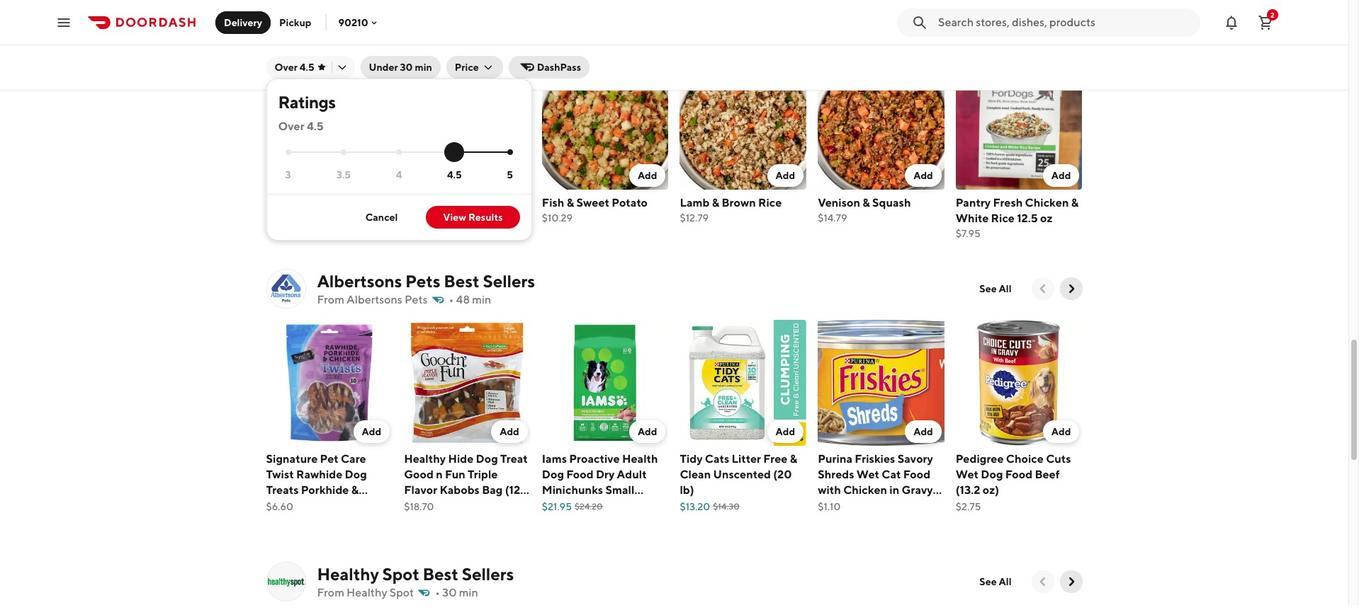 Task type: describe. For each thing, give the bounding box(es) containing it.
care
[[341, 453, 366, 467]]

cancel
[[366, 212, 398, 223]]

from for healthy
[[317, 587, 344, 600]]

cat
[[882, 469, 901, 482]]

$21.95 $24.20
[[542, 502, 603, 513]]

1 vertical spatial albertsons
[[347, 293, 402, 307]]

12.5
[[1017, 212, 1038, 225]]

iams
[[542, 453, 567, 467]]

1 vertical spatial 4.5
[[307, 120, 324, 133]]

pedigree choice cuts wet dog food beef (13.2 oz) image
[[956, 320, 1083, 447]]

$7.95
[[956, 228, 981, 239]]

$12.79
[[680, 212, 709, 224]]

hide
[[448, 453, 474, 467]]

gravy
[[902, 484, 933, 498]]

kabobs
[[440, 484, 480, 498]]

pickup button
[[271, 11, 320, 34]]

with inside purina friskies savory shreds wet cat food with chicken in gravy (5.5 oz)
[[818, 484, 841, 498]]

90210
[[338, 17, 368, 28]]

& inside tidy cats litter free & clean unscented (20 lb) $13.20 $14.30
[[790, 453, 797, 467]]

pedigree choice cuts wet dog food beef (13.2 oz) $2.75
[[956, 453, 1071, 513]]

$6.60
[[266, 502, 293, 513]]

tidy cats litter free & clean unscented (20 lb) image
[[680, 320, 807, 447]]

twist
[[266, 469, 294, 482]]

healthy spot best sellers
[[317, 565, 514, 584]]

rawhide
[[296, 469, 343, 482]]

2
[[1271, 10, 1275, 19]]

3 stars and over image
[[285, 150, 291, 155]]

dry
[[596, 469, 615, 482]]

see all for healthy spot best sellers
[[980, 577, 1012, 588]]

open menu image
[[55, 14, 72, 31]]

free
[[763, 453, 788, 467]]

dog inside "pedigree choice cuts wet dog food beef (13.2 oz) $2.75"
[[981, 469, 1003, 482]]

under
[[369, 62, 398, 73]]

chicken inside 'chicken & white rice $10.79'
[[266, 196, 310, 210]]

pantry
[[956, 196, 991, 210]]

pickup
[[279, 17, 311, 28]]

lamb & brown rice $12.79
[[680, 196, 782, 224]]

$24.20
[[575, 502, 603, 513]]

chicken inside purina friskies savory shreds wet cat food with chicken in gravy (5.5 oz)
[[844, 484, 887, 498]]

90210 button
[[338, 17, 380, 28]]

with inside iams proactive health dog food dry adult minichunks small kibble with real chicken (7 lb)
[[579, 500, 602, 513]]

see all link for healthy spot best sellers
[[971, 571, 1020, 594]]

tidy cats litter free & clean unscented (20 lb) $13.20 $14.30
[[680, 453, 797, 513]]

squash
[[872, 196, 911, 210]]

results
[[468, 212, 503, 223]]

purina friskies savory shreds wet cat food with chicken in gravy (5.5 oz) image
[[818, 320, 945, 447]]

pedigree
[[956, 453, 1004, 467]]

from healthy spot
[[317, 587, 414, 600]]

5
[[507, 169, 513, 180]]

(10
[[312, 500, 329, 513]]

$21.95
[[542, 502, 572, 513]]

pet
[[320, 453, 339, 467]]

albertsons pets best sellers
[[317, 271, 535, 291]]

• 48 min
[[449, 293, 491, 307]]

beef & russet potato $11.79
[[404, 196, 516, 224]]

(5.5
[[818, 500, 839, 513]]

under 30 min button
[[360, 56, 441, 79]]

$11.79
[[404, 212, 431, 224]]

& inside fish & sweet potato $10.29
[[567, 196, 574, 210]]

next button of carousel image for chicken
[[1064, 25, 1078, 39]]

min for pets
[[472, 293, 491, 307]]

porkhide
[[301, 484, 349, 498]]

sellers for albertsons pets best sellers
[[483, 271, 535, 291]]

food inside purina friskies savory shreds wet cat food with chicken in gravy (5.5 oz)
[[903, 469, 931, 482]]

lb) inside iams proactive health dog food dry adult minichunks small kibble with real chicken (7 lb)
[[601, 515, 615, 529]]

dogs
[[427, 22, 467, 42]]

savory
[[898, 453, 933, 467]]

see all link for albertsons pets best sellers
[[971, 278, 1020, 300]]

healthy for healthy spot best sellers
[[317, 565, 379, 584]]

friskies
[[855, 453, 895, 467]]

n
[[436, 469, 443, 482]]

venison & squash $14.79
[[818, 196, 911, 224]]

• for pets
[[449, 293, 454, 307]]

signature
[[266, 453, 318, 467]]

see all for albertsons pets best sellers
[[980, 283, 1012, 295]]

sellers for healthy spot best sellers
[[462, 565, 514, 584]]

clean
[[680, 469, 711, 482]]

1 vertical spatial pets
[[405, 293, 428, 307]]

food inside "pedigree choice cuts wet dog food beef (13.2 oz) $2.75"
[[1005, 469, 1033, 482]]

treats
[[266, 484, 299, 498]]

dog inside iams proactive health dog food dry adult minichunks small kibble with real chicken (7 lb)
[[542, 469, 564, 482]]

1 all from the top
[[999, 26, 1012, 38]]

& inside signature pet care twist rawhide dog treats porkhide & chicken (10 ct)
[[351, 484, 359, 498]]

$1.10
[[818, 502, 841, 513]]

purina friskies savory shreds wet cat food with chicken in gravy (5.5 oz)
[[818, 453, 933, 513]]

ct)
[[331, 500, 346, 513]]

1 previous button of carousel image from the top
[[1036, 25, 1050, 39]]

beef inside beef & russet potato $11.79
[[404, 196, 429, 210]]

beef inside "pedigree choice cuts wet dog food beef (13.2 oz) $2.75"
[[1035, 469, 1060, 482]]

good
[[404, 469, 434, 482]]

(7
[[588, 515, 598, 529]]

white inside 'chicken & white rice $10.79'
[[322, 196, 355, 210]]

proactive
[[569, 453, 620, 467]]

over 4.5 inside button
[[275, 62, 314, 73]]

pantry fresh chicken & white rice 12.5 oz $7.95
[[956, 196, 1079, 239]]

delivery button
[[215, 11, 271, 34]]

chicken inside iams proactive health dog food dry adult minichunks small kibble with real chicken (7 lb)
[[542, 515, 586, 529]]

cancel button
[[349, 206, 415, 229]]

over inside button
[[275, 62, 298, 73]]

3.5 stars and over image
[[341, 150, 346, 155]]

fun
[[445, 469, 465, 482]]

signature pet care twist rawhide dog treats porkhide & chicken (10 ct) image
[[266, 320, 393, 447]]

$13.20
[[680, 502, 710, 513]]

over 4.5 button
[[266, 56, 355, 79]]

1 see from the top
[[980, 26, 997, 38]]

1 vertical spatial over
[[278, 120, 304, 133]]

$10.79
[[266, 212, 296, 224]]

food inside just food for dogs link
[[354, 22, 394, 42]]

purina
[[818, 453, 853, 467]]

1 see all from the top
[[980, 26, 1012, 38]]

30 for under
[[400, 62, 413, 73]]

see for healthy spot best sellers
[[980, 577, 997, 588]]

iams proactive health dog food dry adult minichunks small kibble with real chicken (7 lb) image
[[542, 320, 669, 447]]



Task type: locate. For each thing, give the bounding box(es) containing it.
1 horizontal spatial 30
[[442, 587, 457, 600]]

dog inside healthy hide dog treat good n fun triple flavor kabobs bag (12 oz)
[[476, 453, 498, 467]]

rice up cancel
[[357, 196, 381, 210]]

beef down cuts at the bottom right of page
[[1035, 469, 1060, 482]]

potato for fish & sweet potato
[[612, 196, 648, 210]]

just food for dogs
[[317, 22, 467, 42]]

0 vertical spatial spot
[[382, 565, 419, 584]]

real
[[605, 500, 628, 513]]

0 vertical spatial •
[[449, 293, 454, 307]]

minichunks
[[542, 484, 603, 498]]

0 horizontal spatial 30
[[400, 62, 413, 73]]

1 vertical spatial over 4.5
[[278, 120, 324, 133]]

2 horizontal spatial rice
[[991, 212, 1015, 225]]

& inside 'chicken & white rice $10.79'
[[312, 196, 320, 210]]

previous button of carousel image for albertsons pets best sellers
[[1036, 282, 1050, 296]]

triple
[[468, 469, 498, 482]]

view results button
[[426, 206, 520, 229]]

signature pet care twist rawhide dog treats porkhide & chicken (10 ct)
[[266, 453, 367, 513]]

1 vertical spatial from
[[317, 587, 344, 600]]

1 vertical spatial lb)
[[601, 515, 615, 529]]

• for spot
[[435, 587, 440, 600]]

chicken up oz
[[1025, 196, 1069, 210]]

0 vertical spatial all
[[999, 26, 1012, 38]]

1 horizontal spatial oz)
[[841, 500, 858, 513]]

add button
[[491, 164, 528, 187], [629, 164, 666, 187], [767, 164, 804, 187], [905, 164, 942, 187], [1043, 164, 1080, 187], [1043, 164, 1080, 187], [353, 421, 390, 444], [353, 421, 390, 444], [491, 421, 528, 444], [491, 421, 528, 444], [629, 421, 666, 444], [629, 421, 666, 444], [767, 421, 804, 444], [767, 421, 804, 444], [905, 421, 942, 444], [905, 421, 942, 444], [1043, 421, 1080, 444], [1043, 421, 1080, 444]]

2 button
[[1252, 8, 1280, 36]]

$18.70
[[404, 502, 434, 513]]

flavor
[[404, 484, 437, 498]]

litter
[[732, 453, 761, 467]]

tidy
[[680, 453, 703, 467]]

0 horizontal spatial beef
[[404, 196, 429, 210]]

dog inside signature pet care twist rawhide dog treats porkhide & chicken (10 ct)
[[345, 469, 367, 482]]

healthy inside healthy hide dog treat good n fun triple flavor kabobs bag (12 oz)
[[404, 453, 446, 467]]

unscented
[[713, 469, 771, 482]]

rice right brown
[[758, 196, 782, 210]]

4.5 inside button
[[300, 62, 314, 73]]

price
[[455, 62, 479, 73]]

1 vertical spatial see all
[[980, 283, 1012, 295]]

with
[[818, 484, 841, 498], [579, 500, 602, 513]]

best
[[444, 271, 480, 291], [423, 565, 458, 584]]

•
[[449, 293, 454, 307], [435, 587, 440, 600]]

0 vertical spatial over 4.5
[[275, 62, 314, 73]]

over
[[275, 62, 298, 73], [278, 120, 304, 133]]

wet inside "pedigree choice cuts wet dog food beef (13.2 oz) $2.75"
[[956, 469, 979, 482]]

0 vertical spatial see
[[980, 26, 997, 38]]

2 previous button of carousel image from the top
[[1036, 282, 1050, 296]]

sellers up "• 30 min"
[[462, 565, 514, 584]]

oz) right $1.10 at the bottom right of page
[[841, 500, 858, 513]]

0 vertical spatial 4.5
[[300, 62, 314, 73]]

potato inside fish & sweet potato $10.29
[[612, 196, 648, 210]]

1 vertical spatial see all link
[[971, 278, 1020, 300]]

see all
[[980, 26, 1012, 38], [980, 283, 1012, 295], [980, 577, 1012, 588]]

0 vertical spatial see all
[[980, 26, 1012, 38]]

over 4.5 down ratings
[[278, 120, 324, 133]]

3 see from the top
[[980, 577, 997, 588]]

best up 48
[[444, 271, 480, 291]]

2 from from the top
[[317, 587, 344, 600]]

albertsons down albertsons pets best sellers
[[347, 293, 402, 307]]

lb) right (7
[[601, 515, 615, 529]]

2 potato from the left
[[612, 196, 648, 210]]

• down the healthy spot best sellers
[[435, 587, 440, 600]]

0 vertical spatial healthy
[[404, 453, 446, 467]]

1 horizontal spatial lb)
[[680, 484, 694, 498]]

$14.30
[[713, 502, 740, 513]]

sellers up • 48 min
[[483, 271, 535, 291]]

• left 48
[[449, 293, 454, 307]]

0 horizontal spatial oz)
[[404, 500, 421, 513]]

small
[[606, 484, 635, 498]]

see for albertsons pets best sellers
[[980, 283, 997, 295]]

food down choice
[[1005, 469, 1033, 482]]

0 vertical spatial pets
[[405, 271, 441, 291]]

30 right under
[[400, 62, 413, 73]]

3 previous button of carousel image from the top
[[1036, 575, 1050, 589]]

treat
[[500, 453, 528, 467]]

2 vertical spatial see all
[[980, 577, 1012, 588]]

3
[[285, 169, 291, 180]]

1 next button of carousel image from the top
[[1064, 25, 1078, 39]]

0 vertical spatial lb)
[[680, 484, 694, 498]]

over 4.5 up ratings
[[275, 62, 314, 73]]

4.5 up russet
[[447, 169, 462, 180]]

chicken down $21.95
[[542, 515, 586, 529]]

min down the healthy spot best sellers
[[459, 587, 478, 600]]

& inside venison & squash $14.79
[[863, 196, 870, 210]]

oz) for healthy hide dog treat good n fun triple flavor kabobs bag (12 oz)
[[404, 500, 421, 513]]

spot down the healthy spot best sellers
[[390, 587, 414, 600]]

best for pets
[[444, 271, 480, 291]]

health
[[622, 453, 658, 467]]

wet up (13.2
[[956, 469, 979, 482]]

just food for dogs link
[[266, 12, 467, 52]]

adult
[[617, 469, 647, 482]]

oz) down flavor
[[404, 500, 421, 513]]

2 wet from the left
[[956, 469, 979, 482]]

rice
[[357, 196, 381, 210], [758, 196, 782, 210], [991, 212, 1015, 225]]

notification bell image
[[1223, 14, 1240, 31]]

1 horizontal spatial potato
[[612, 196, 648, 210]]

food inside iams proactive health dog food dry adult minichunks small kibble with real chicken (7 lb)
[[566, 469, 594, 482]]

1 vertical spatial with
[[579, 500, 602, 513]]

spot up "from healthy spot"
[[382, 565, 419, 584]]

4.5 down ratings
[[307, 120, 324, 133]]

3 see all from the top
[[980, 577, 1012, 588]]

1 potato from the left
[[480, 196, 516, 210]]

from
[[317, 293, 344, 307], [317, 587, 344, 600]]

0 vertical spatial previous button of carousel image
[[1036, 25, 1050, 39]]

white down 3.5
[[322, 196, 355, 210]]

healthy up "from healthy spot"
[[317, 565, 379, 584]]

lb) down clean
[[680, 484, 694, 498]]

previous button of carousel image
[[1036, 25, 1050, 39], [1036, 282, 1050, 296], [1036, 575, 1050, 589]]

bag
[[482, 484, 503, 498]]

previous button of carousel image for healthy spot best sellers
[[1036, 575, 1050, 589]]

2 vertical spatial previous button of carousel image
[[1036, 575, 1050, 589]]

rice for lamb & brown rice
[[758, 196, 782, 210]]

1 wet from the left
[[857, 469, 880, 482]]

pets up from albertsons pets
[[405, 271, 441, 291]]

2 all from the top
[[999, 283, 1012, 295]]

rice for chicken & white rice
[[357, 196, 381, 210]]

(20
[[773, 469, 792, 482]]

1 horizontal spatial rice
[[758, 196, 782, 210]]

chicken inside pantry fresh chicken & white rice 12.5 oz $7.95
[[1025, 196, 1069, 210]]

view results
[[443, 212, 503, 223]]

30 down the healthy spot best sellers
[[442, 587, 457, 600]]

fish & sweet potato $10.29
[[542, 196, 648, 224]]

healthy hide dog treat good n fun triple flavor kabobs bag (12 oz) image
[[404, 320, 531, 447]]

1 horizontal spatial beef
[[1035, 469, 1060, 482]]

1 horizontal spatial with
[[818, 484, 841, 498]]

0 vertical spatial white
[[322, 196, 355, 210]]

best for spot
[[423, 565, 458, 584]]

dog down pedigree
[[981, 469, 1003, 482]]

$2.75
[[956, 502, 981, 513]]

0 vertical spatial best
[[444, 271, 480, 291]]

1 horizontal spatial wet
[[956, 469, 979, 482]]

view
[[443, 212, 466, 223]]

0 horizontal spatial with
[[579, 500, 602, 513]]

2 vertical spatial 4.5
[[447, 169, 462, 180]]

(12
[[505, 484, 520, 498]]

albertsons up from albertsons pets
[[317, 271, 402, 291]]

potato inside beef & russet potato $11.79
[[480, 196, 516, 210]]

4.5 up ratings
[[300, 62, 314, 73]]

next button of carousel image
[[1064, 25, 1078, 39], [1064, 282, 1078, 296]]

1 vertical spatial white
[[956, 212, 989, 225]]

0 horizontal spatial lb)
[[601, 515, 615, 529]]

all for albertsons pets best sellers
[[999, 283, 1012, 295]]

0 vertical spatial with
[[818, 484, 841, 498]]

3 items, open order cart image
[[1257, 14, 1274, 31]]

rice down fresh
[[991, 212, 1015, 225]]

Store search: begin typing to search for stores available on DoorDash text field
[[938, 15, 1192, 30]]

under 30 min
[[369, 62, 432, 73]]

potato right "sweet"
[[612, 196, 648, 210]]

oz) for purina friskies savory shreds wet cat food with chicken in gravy (5.5 oz)
[[841, 500, 858, 513]]

1 vertical spatial next button of carousel image
[[1064, 282, 1078, 296]]

0 horizontal spatial white
[[322, 196, 355, 210]]

oz) inside "pedigree choice cuts wet dog food beef (13.2 oz) $2.75"
[[983, 484, 999, 498]]

just
[[317, 22, 350, 42]]

3 see all link from the top
[[971, 571, 1020, 594]]

4
[[396, 169, 402, 180]]

chicken & white rice $10.79
[[266, 196, 381, 224]]

food up minichunks
[[566, 469, 594, 482]]

next button of carousel image
[[1064, 575, 1078, 589]]

kibble
[[542, 500, 577, 513]]

1 vertical spatial beef
[[1035, 469, 1060, 482]]

white inside pantry fresh chicken & white rice 12.5 oz $7.95
[[956, 212, 989, 225]]

over up the 3 stars and over icon
[[278, 120, 304, 133]]

dog down the iams
[[542, 469, 564, 482]]

0 horizontal spatial rice
[[357, 196, 381, 210]]

min for spot
[[459, 587, 478, 600]]

potato for beef & russet potato
[[480, 196, 516, 210]]

venison
[[818, 196, 860, 210]]

min down "for"
[[415, 62, 432, 73]]

dashpass
[[537, 62, 581, 73]]

0 vertical spatial sellers
[[483, 271, 535, 291]]

1 horizontal spatial •
[[449, 293, 454, 307]]

iams proactive health dog food dry adult minichunks small kibble with real chicken (7 lb)
[[542, 453, 658, 529]]

2 vertical spatial healthy
[[347, 587, 387, 600]]

0 horizontal spatial wet
[[857, 469, 880, 482]]

1 vertical spatial healthy
[[317, 565, 379, 584]]

5 stars and over image
[[507, 150, 513, 155]]

1 vertical spatial min
[[472, 293, 491, 307]]

2 vertical spatial all
[[999, 577, 1012, 588]]

wet inside purina friskies savory shreds wet cat food with chicken in gravy (5.5 oz)
[[857, 469, 880, 482]]

2 vertical spatial see all link
[[971, 571, 1020, 594]]

2 horizontal spatial oz)
[[983, 484, 999, 498]]

1 from from the top
[[317, 293, 344, 307]]

oz) inside healthy hide dog treat good n fun triple flavor kabobs bag (12 oz)
[[404, 500, 421, 513]]

potato up results
[[480, 196, 516, 210]]

from albertsons pets
[[317, 293, 428, 307]]

healthy down the healthy spot best sellers
[[347, 587, 387, 600]]

1 vertical spatial 30
[[442, 587, 457, 600]]

2 vertical spatial min
[[459, 587, 478, 600]]

oz
[[1040, 212, 1053, 225]]

$14.79
[[818, 212, 847, 224]]

30 inside button
[[400, 62, 413, 73]]

with up (5.5
[[818, 484, 841, 498]]

wet
[[857, 469, 880, 482], [956, 469, 979, 482]]

min
[[415, 62, 432, 73], [472, 293, 491, 307], [459, 587, 478, 600]]

min right 48
[[472, 293, 491, 307]]

healthy for healthy hide dog treat good n fun triple flavor kabobs bag (12 oz)
[[404, 453, 446, 467]]

next button of carousel image for cuts
[[1064, 282, 1078, 296]]

sweet
[[576, 196, 610, 210]]

dog down care
[[345, 469, 367, 482]]

1 vertical spatial best
[[423, 565, 458, 584]]

0 vertical spatial over
[[275, 62, 298, 73]]

cats
[[705, 453, 729, 467]]

2 see all from the top
[[980, 283, 1012, 295]]

food up gravy
[[903, 469, 931, 482]]

1 vertical spatial sellers
[[462, 565, 514, 584]]

0 vertical spatial min
[[415, 62, 432, 73]]

beef up $11.79
[[404, 196, 429, 210]]

2 next button of carousel image from the top
[[1064, 282, 1078, 296]]

0 vertical spatial beef
[[404, 196, 429, 210]]

over up ratings
[[275, 62, 298, 73]]

2 vertical spatial see
[[980, 577, 997, 588]]

2 see all link from the top
[[971, 278, 1020, 300]]

from for albertsons
[[317, 293, 344, 307]]

& inside lamb & brown rice $12.79
[[712, 196, 719, 210]]

cuts
[[1046, 453, 1071, 467]]

0 horizontal spatial potato
[[480, 196, 516, 210]]

chicken up $10.79
[[266, 196, 310, 210]]

healthy up "good"
[[404, 453, 446, 467]]

dashpass button
[[509, 56, 590, 79]]

0 vertical spatial albertsons
[[317, 271, 402, 291]]

1 vertical spatial spot
[[390, 587, 414, 600]]

brown
[[722, 196, 756, 210]]

shreds
[[818, 469, 854, 482]]

1 vertical spatial •
[[435, 587, 440, 600]]

white
[[322, 196, 355, 210], [956, 212, 989, 225]]

food left "for"
[[354, 22, 394, 42]]

oz)
[[983, 484, 999, 498], [404, 500, 421, 513], [841, 500, 858, 513]]

chicken down treats
[[266, 500, 310, 513]]

1 vertical spatial previous button of carousel image
[[1036, 282, 1050, 296]]

oz) right (13.2
[[983, 484, 999, 498]]

& inside beef & russet potato $11.79
[[431, 196, 439, 210]]

fresh
[[993, 196, 1023, 210]]

4.5
[[300, 62, 314, 73], [307, 120, 324, 133], [447, 169, 462, 180]]

see all link
[[971, 21, 1020, 43], [971, 278, 1020, 300], [971, 571, 1020, 594]]

pets down albertsons pets best sellers
[[405, 293, 428, 307]]

0 vertical spatial next button of carousel image
[[1064, 25, 1078, 39]]

wet down friskies
[[857, 469, 880, 482]]

sellers
[[483, 271, 535, 291], [462, 565, 514, 584]]

chicken left 'in'
[[844, 484, 887, 498]]

white down the pantry
[[956, 212, 989, 225]]

0 vertical spatial from
[[317, 293, 344, 307]]

$10.29
[[542, 212, 573, 224]]

rice inside pantry fresh chicken & white rice 12.5 oz $7.95
[[991, 212, 1015, 225]]

1 vertical spatial see
[[980, 283, 997, 295]]

1 vertical spatial all
[[999, 283, 1012, 295]]

chicken inside signature pet care twist rawhide dog treats porkhide & chicken (10 ct)
[[266, 500, 310, 513]]

with up (7
[[579, 500, 602, 513]]

30 for •
[[442, 587, 457, 600]]

0 vertical spatial 30
[[400, 62, 413, 73]]

2 see from the top
[[980, 283, 997, 295]]

price button
[[446, 56, 503, 79]]

healthy hide dog treat good n fun triple flavor kabobs bag (12 oz)
[[404, 453, 528, 513]]

4 stars and over image
[[396, 150, 402, 155]]

min inside button
[[415, 62, 432, 73]]

delivery
[[224, 17, 262, 28]]

48
[[456, 293, 470, 307]]

choice
[[1006, 453, 1044, 467]]

& inside pantry fresh chicken & white rice 12.5 oz $7.95
[[1071, 196, 1079, 210]]

russet
[[441, 196, 477, 210]]

oz) inside purina friskies savory shreds wet cat food with chicken in gravy (5.5 oz)
[[841, 500, 858, 513]]

1 horizontal spatial white
[[956, 212, 989, 225]]

rice inside lamb & brown rice $12.79
[[758, 196, 782, 210]]

for
[[397, 22, 423, 42]]

all for healthy spot best sellers
[[999, 577, 1012, 588]]

• 30 min
[[435, 587, 478, 600]]

rice inside 'chicken & white rice $10.79'
[[357, 196, 381, 210]]

30
[[400, 62, 413, 73], [442, 587, 457, 600]]

ratings
[[278, 92, 336, 112]]

0 vertical spatial see all link
[[971, 21, 1020, 43]]

lb) inside tidy cats litter free & clean unscented (20 lb) $13.20 $14.30
[[680, 484, 694, 498]]

best up "• 30 min"
[[423, 565, 458, 584]]

dog up triple on the left bottom of page
[[476, 453, 498, 467]]

1 see all link from the top
[[971, 21, 1020, 43]]

0 horizontal spatial •
[[435, 587, 440, 600]]

3 all from the top
[[999, 577, 1012, 588]]



Task type: vqa. For each thing, say whether or not it's contained in the screenshot.
side
no



